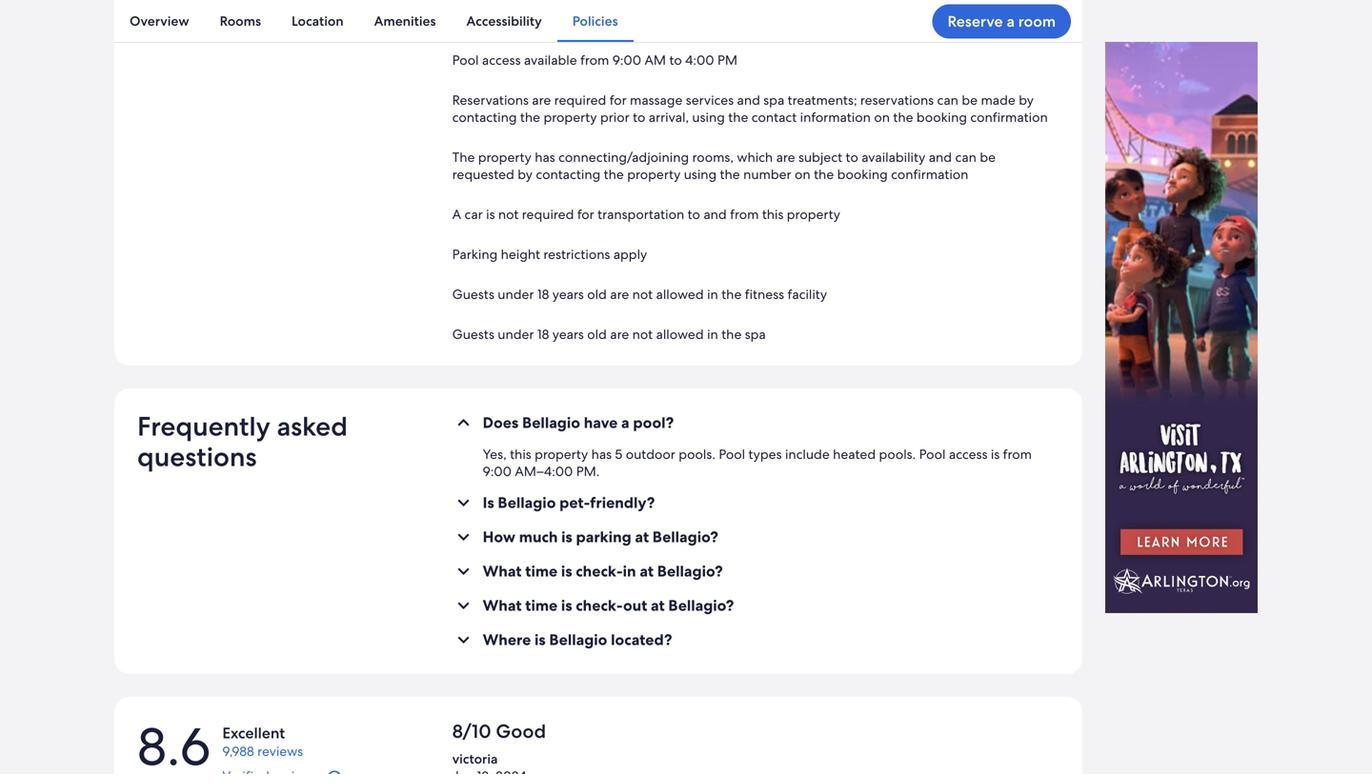 Task type: vqa. For each thing, say whether or not it's contained in the screenshot.
"Download the app button" icon
no



Task type: locate. For each thing, give the bounding box(es) containing it.
2 what from the top
[[483, 596, 522, 616]]

bellagio down am–4:00
[[498, 493, 556, 513]]

number
[[743, 166, 792, 183]]

property up a car is not required for transportation to and from this property
[[627, 166, 681, 183]]

2 vertical spatial and
[[704, 206, 727, 223]]

required up parking height restrictions apply
[[522, 206, 574, 223]]

0 vertical spatial years
[[553, 286, 584, 303]]

spa left "treatments;"
[[764, 91, 785, 109]]

property
[[544, 109, 597, 126], [478, 149, 532, 166], [627, 166, 681, 183], [787, 206, 840, 223], [535, 446, 588, 463]]

1 vertical spatial 9:00
[[483, 463, 512, 480]]

0 horizontal spatial and
[[704, 206, 727, 223]]

list
[[114, 0, 1083, 42]]

0 vertical spatial contacting
[[452, 109, 517, 126]]

0 vertical spatial required
[[554, 91, 606, 109]]

has inside the property has connecting/adjoining rooms, which are subject to availability and can be requested by contacting the property using the number on the booking confirmation
[[535, 149, 555, 166]]

be inside the property has connecting/adjoining rooms, which are subject to availability and can be requested by contacting the property using the number on the booking confirmation
[[980, 149, 996, 166]]

required
[[554, 91, 606, 109], [522, 206, 574, 223]]

1 vertical spatial at
[[640, 562, 654, 582]]

2 horizontal spatial and
[[929, 149, 952, 166]]

has inside yes, this property has 5 outdoor pools. pool types include heated pools. pool access is from 9:00 am–4:00 pm.
[[591, 446, 612, 463]]

location link
[[276, 0, 359, 42]]

bellagio? right out
[[668, 596, 734, 616]]

1 vertical spatial not
[[632, 286, 653, 303]]

excellent 9,988 reviews
[[222, 724, 303, 760]]

heated
[[833, 446, 876, 463]]

0 vertical spatial bellagio?
[[653, 527, 718, 547]]

we should mention
[[452, 20, 624, 45]]

1 horizontal spatial booking
[[917, 109, 967, 126]]

on inside reservations are required for massage services and spa treatments; reservations can be made by contacting the property prior to arrival, using the contact information on the booking confirmation
[[874, 109, 890, 126]]

1 horizontal spatial this
[[762, 206, 784, 223]]

0 vertical spatial and
[[737, 91, 760, 109]]

access inside yes, this property has 5 outdoor pools. pool types include heated pools. pool access is from 9:00 am–4:00 pm.
[[949, 446, 988, 463]]

1 vertical spatial bellagio?
[[657, 562, 723, 582]]

has right requested on the top left
[[535, 149, 555, 166]]

1 vertical spatial has
[[591, 446, 612, 463]]

to
[[669, 51, 682, 69], [633, 109, 645, 126], [846, 149, 858, 166], [688, 206, 700, 223]]

and right availability
[[929, 149, 952, 166]]

spa down fitness
[[745, 326, 766, 343]]

by right "made"
[[1019, 91, 1034, 109]]

parking height restrictions apply
[[452, 246, 647, 263]]

has
[[535, 149, 555, 166], [591, 446, 612, 463]]

allowed down guests under 18 years old are not allowed in the fitness facility
[[656, 326, 704, 343]]

2 horizontal spatial from
[[1003, 446, 1032, 463]]

a inside reserve a room button
[[1007, 11, 1015, 31]]

1 vertical spatial check-
[[576, 596, 623, 616]]

9:00
[[613, 51, 641, 69], [483, 463, 512, 480]]

contacting up the
[[452, 109, 517, 126]]

a
[[1007, 11, 1015, 31], [621, 413, 630, 433]]

1 horizontal spatial for
[[610, 91, 627, 109]]

using
[[692, 109, 725, 126], [684, 166, 717, 183]]

0 vertical spatial booking
[[917, 109, 967, 126]]

are inside the property has connecting/adjoining rooms, which are subject to availability and can be requested by contacting the property using the number on the booking confirmation
[[776, 149, 795, 166]]

1 years from the top
[[553, 286, 584, 303]]

0 horizontal spatial for
[[577, 206, 594, 223]]

old for guests under 18 years old are not allowed in the fitness facility
[[587, 286, 607, 303]]

0 vertical spatial has
[[535, 149, 555, 166]]

and inside the property has connecting/adjoining rooms, which are subject to availability and can be requested by contacting the property using the number on the booking confirmation
[[929, 149, 952, 166]]

in for spa
[[707, 326, 718, 343]]

1 vertical spatial and
[[929, 149, 952, 166]]

in left fitness
[[707, 286, 718, 303]]

2 vertical spatial from
[[1003, 446, 1032, 463]]

on
[[874, 109, 890, 126], [795, 166, 811, 183]]

0 vertical spatial what
[[483, 562, 522, 582]]

at up out
[[640, 562, 654, 582]]

pool left types
[[719, 446, 745, 463]]

9:00 up is
[[483, 463, 512, 480]]

0 vertical spatial be
[[962, 91, 978, 109]]

by right requested on the top left
[[518, 166, 533, 183]]

2 allowed from the top
[[656, 326, 704, 343]]

1 18 from the top
[[537, 286, 549, 303]]

1 horizontal spatial be
[[980, 149, 996, 166]]

can right availability
[[955, 149, 977, 166]]

using inside reservations are required for massage services and spa treatments; reservations can be made by contacting the property prior to arrival, using the contact information on the booking confirmation
[[692, 109, 725, 126]]

to right prior
[[633, 109, 645, 126]]

9:00 left am
[[613, 51, 641, 69]]

check- down what time is check-in at bellagio?
[[576, 596, 623, 616]]

bellagio?
[[653, 527, 718, 547], [657, 562, 723, 582], [668, 596, 734, 616]]

0 vertical spatial using
[[692, 109, 725, 126]]

bellagio? down friendly?
[[653, 527, 718, 547]]

2 guests from the top
[[452, 326, 494, 343]]

and right the services
[[737, 91, 760, 109]]

1 vertical spatial years
[[553, 326, 584, 343]]

am–4:00
[[515, 463, 573, 480]]

what for what time is check-in at bellagio?
[[483, 562, 522, 582]]

services
[[686, 91, 734, 109]]

1 vertical spatial on
[[795, 166, 811, 183]]

1 vertical spatial what
[[483, 596, 522, 616]]

1 under from the top
[[498, 286, 534, 303]]

years for guests under 18 years old are not allowed in the fitness facility
[[553, 286, 584, 303]]

1 vertical spatial allowed
[[656, 326, 704, 343]]

0 vertical spatial access
[[482, 51, 521, 69]]

available
[[524, 51, 577, 69]]

parking
[[452, 246, 498, 263]]

2 check- from the top
[[576, 596, 623, 616]]

room
[[1018, 11, 1056, 31]]

rooms link
[[205, 0, 276, 42]]

a left room
[[1007, 11, 1015, 31]]

to right subject on the right
[[846, 149, 858, 166]]

pool down we
[[452, 51, 479, 69]]

pools. right heated
[[879, 446, 916, 463]]

0 horizontal spatial from
[[580, 51, 609, 69]]

have
[[584, 413, 618, 433]]

allowed up guests under 18 years old are not allowed in the spa at the top of the page
[[656, 286, 704, 303]]

spa
[[764, 91, 785, 109], [745, 326, 766, 343]]

1 vertical spatial spa
[[745, 326, 766, 343]]

has left 5
[[591, 446, 612, 463]]

0 vertical spatial allowed
[[656, 286, 704, 303]]

1 vertical spatial confirmation
[[891, 166, 969, 183]]

0 vertical spatial in
[[707, 286, 718, 303]]

1 vertical spatial booking
[[837, 166, 888, 183]]

are right which
[[776, 149, 795, 166]]

check- for out
[[576, 596, 623, 616]]

should
[[486, 20, 545, 45]]

0 horizontal spatial pools.
[[679, 446, 716, 463]]

reservations are required for massage services and spa treatments; reservations can be made by contacting the property prior to arrival, using the contact information on the booking confirmation
[[452, 91, 1048, 126]]

2 years from the top
[[553, 326, 584, 343]]

0 vertical spatial guests
[[452, 286, 494, 303]]

on right number
[[795, 166, 811, 183]]

a car is not required for transportation to and from this property
[[452, 206, 840, 223]]

0 horizontal spatial 9:00
[[483, 463, 512, 480]]

0 vertical spatial time
[[525, 562, 558, 582]]

years for guests under 18 years old are not allowed in the spa
[[553, 326, 584, 343]]

1 time from the top
[[525, 562, 558, 582]]

1 horizontal spatial a
[[1007, 11, 1015, 31]]

from inside yes, this property has 5 outdoor pools. pool types include heated pools. pool access is from 9:00 am–4:00 pm.
[[1003, 446, 1032, 463]]

0 horizontal spatial has
[[535, 149, 555, 166]]

we
[[452, 20, 481, 45]]

mention
[[550, 20, 624, 45]]

18
[[537, 286, 549, 303], [537, 326, 549, 343]]

in down guests under 18 years old are not allowed in the fitness facility
[[707, 326, 718, 343]]

a right have
[[621, 413, 630, 433]]

check- for in
[[576, 562, 623, 582]]

contacting down prior
[[536, 166, 601, 183]]

1 horizontal spatial 9:00
[[613, 51, 641, 69]]

2 18 from the top
[[537, 326, 549, 343]]

pool?
[[633, 413, 674, 433]]

booking left "made"
[[917, 109, 967, 126]]

this right yes,
[[510, 446, 531, 463]]

0 vertical spatial old
[[587, 286, 607, 303]]

1 vertical spatial be
[[980, 149, 996, 166]]

0 horizontal spatial access
[[482, 51, 521, 69]]

not for guests under 18 years old are not allowed in the fitness facility
[[632, 286, 653, 303]]

bellagio? up located?
[[657, 562, 723, 582]]

1 horizontal spatial on
[[874, 109, 890, 126]]

time down much
[[525, 562, 558, 582]]

bellagio
[[522, 413, 580, 433], [498, 493, 556, 513], [549, 630, 607, 650]]

1 what from the top
[[483, 562, 522, 582]]

not right car
[[498, 206, 519, 223]]

access
[[482, 51, 521, 69], [949, 446, 988, 463]]

list containing overview
[[114, 0, 1083, 42]]

allowed for spa
[[656, 326, 704, 343]]

1 horizontal spatial and
[[737, 91, 760, 109]]

this
[[762, 206, 784, 223], [510, 446, 531, 463]]

0 horizontal spatial a
[[621, 413, 630, 433]]

1 vertical spatial guests
[[452, 326, 494, 343]]

1 horizontal spatial by
[[1019, 91, 1034, 109]]

1 horizontal spatial pools.
[[879, 446, 916, 463]]

on inside the property has connecting/adjoining rooms, which are subject to availability and can be requested by contacting the property using the number on the booking confirmation
[[795, 166, 811, 183]]

not down guests under 18 years old are not allowed in the fitness facility
[[632, 326, 653, 343]]

0 vertical spatial a
[[1007, 11, 1015, 31]]

1 vertical spatial bellagio
[[498, 493, 556, 513]]

property left prior
[[544, 109, 597, 126]]

and down the property has connecting/adjoining rooms, which are subject to availability and can be requested by contacting the property using the number on the booking confirmation
[[704, 206, 727, 223]]

2 horizontal spatial pool
[[919, 446, 946, 463]]

is inside yes, this property has 5 outdoor pools. pool types include heated pools. pool access is from 9:00 am–4:00 pm.
[[991, 446, 1000, 463]]

0 vertical spatial bellagio
[[522, 413, 580, 433]]

0 horizontal spatial booking
[[837, 166, 888, 183]]

property down the does bellagio have a pool?
[[535, 446, 588, 463]]

at right out
[[651, 596, 665, 616]]

0 vertical spatial on
[[874, 109, 890, 126]]

1 check- from the top
[[576, 562, 623, 582]]

0 vertical spatial check-
[[576, 562, 623, 582]]

booking
[[917, 109, 967, 126], [837, 166, 888, 183]]

from
[[580, 51, 609, 69], [730, 206, 759, 223], [1003, 446, 1032, 463]]

0 vertical spatial spa
[[764, 91, 785, 109]]

guests for guests under 18 years old are not allowed in the fitness facility
[[452, 286, 494, 303]]

pool right heated
[[919, 446, 946, 463]]

for up restrictions
[[577, 206, 594, 223]]

1 horizontal spatial access
[[949, 446, 988, 463]]

not down apply
[[632, 286, 653, 303]]

1 vertical spatial old
[[587, 326, 607, 343]]

treatments;
[[788, 91, 857, 109]]

old
[[587, 286, 607, 303], [587, 326, 607, 343]]

1 vertical spatial from
[[730, 206, 759, 223]]

what down how at the left bottom of the page
[[483, 562, 522, 582]]

2 time from the top
[[525, 596, 558, 616]]

2 vertical spatial not
[[632, 326, 653, 343]]

for inside reservations are required for massage services and spa treatments; reservations can be made by contacting the property prior to arrival, using the contact information on the booking confirmation
[[610, 91, 627, 109]]

1 guests from the top
[[452, 286, 494, 303]]

reserve a room button
[[932, 4, 1071, 39]]

using inside the property has connecting/adjoining rooms, which are subject to availability and can be requested by contacting the property using the number on the booking confirmation
[[684, 166, 717, 183]]

pools. right outdoor
[[679, 446, 716, 463]]

be down "made"
[[980, 149, 996, 166]]

1 horizontal spatial has
[[591, 446, 612, 463]]

1 vertical spatial can
[[955, 149, 977, 166]]

0 vertical spatial can
[[937, 91, 959, 109]]

this down number
[[762, 206, 784, 223]]

0 vertical spatial under
[[498, 286, 534, 303]]

check- down how much is parking at bellagio?
[[576, 562, 623, 582]]

old up guests under 18 years old are not allowed in the spa at the top of the page
[[587, 286, 607, 303]]

by inside the property has connecting/adjoining rooms, which are subject to availability and can be requested by contacting the property using the number on the booking confirmation
[[518, 166, 533, 183]]

2 old from the top
[[587, 326, 607, 343]]

what
[[483, 562, 522, 582], [483, 596, 522, 616]]

1 vertical spatial in
[[707, 326, 718, 343]]

0 horizontal spatial confirmation
[[891, 166, 969, 183]]

1 vertical spatial contacting
[[536, 166, 601, 183]]

0 horizontal spatial by
[[518, 166, 533, 183]]

0 vertical spatial by
[[1019, 91, 1034, 109]]

can inside reservations are required for massage services and spa treatments; reservations can be made by contacting the property prior to arrival, using the contact information on the booking confirmation
[[937, 91, 959, 109]]

1 vertical spatial for
[[577, 206, 594, 223]]

for
[[610, 91, 627, 109], [577, 206, 594, 223]]

on up availability
[[874, 109, 890, 126]]

2 pools. from the left
[[879, 446, 916, 463]]

guests
[[452, 286, 494, 303], [452, 326, 494, 343]]

under
[[498, 286, 534, 303], [498, 326, 534, 343]]

0 vertical spatial for
[[610, 91, 627, 109]]

are down the 'available'
[[532, 91, 551, 109]]

arrival,
[[649, 109, 689, 126]]

1 allowed from the top
[[656, 286, 704, 303]]

0 vertical spatial 18
[[537, 286, 549, 303]]

in up out
[[623, 562, 636, 582]]

yes,
[[483, 446, 507, 463]]

1 vertical spatial this
[[510, 446, 531, 463]]

pools.
[[679, 446, 716, 463], [879, 446, 916, 463]]

booking down information
[[837, 166, 888, 183]]

bellagio down what time is check-out at bellagio?
[[549, 630, 607, 650]]

in
[[707, 286, 718, 303], [707, 326, 718, 343], [623, 562, 636, 582]]

time up where
[[525, 596, 558, 616]]

be
[[962, 91, 978, 109], [980, 149, 996, 166]]

2 vertical spatial at
[[651, 596, 665, 616]]

2 vertical spatial bellagio?
[[668, 596, 734, 616]]

1 vertical spatial using
[[684, 166, 717, 183]]

to inside reservations are required for massage services and spa treatments; reservations can be made by contacting the property prior to arrival, using the contact information on the booking confirmation
[[633, 109, 645, 126]]

can
[[937, 91, 959, 109], [955, 149, 977, 166]]

confirmation
[[971, 109, 1048, 126], [891, 166, 969, 183]]

1 vertical spatial by
[[518, 166, 533, 183]]

am
[[645, 51, 666, 69]]

at right parking
[[635, 527, 649, 547]]

1 vertical spatial access
[[949, 446, 988, 463]]

using right arrival,
[[692, 109, 725, 126]]

is
[[486, 206, 495, 223], [991, 446, 1000, 463], [561, 527, 573, 547], [561, 562, 572, 582], [561, 596, 572, 616], [535, 630, 546, 650]]

old down guests under 18 years old are not allowed in the fitness facility
[[587, 326, 607, 343]]

massage
[[630, 91, 683, 109]]

using left which
[[684, 166, 717, 183]]

bellagio up am–4:00
[[522, 413, 580, 433]]

under for guests under 18 years old are not allowed in the fitness facility
[[498, 286, 534, 303]]

not
[[498, 206, 519, 223], [632, 286, 653, 303], [632, 326, 653, 343]]

pool
[[452, 51, 479, 69], [719, 446, 745, 463], [919, 446, 946, 463]]

be left "made"
[[962, 91, 978, 109]]

by
[[1019, 91, 1034, 109], [518, 166, 533, 183]]

bellagio for is
[[498, 493, 556, 513]]

can left "made"
[[937, 91, 959, 109]]

0 horizontal spatial this
[[510, 446, 531, 463]]

1 vertical spatial 18
[[537, 326, 549, 343]]

what up where
[[483, 596, 522, 616]]

under for guests under 18 years old are not allowed in the spa
[[498, 326, 534, 343]]

0 vertical spatial confirmation
[[971, 109, 1048, 126]]

0 horizontal spatial be
[[962, 91, 978, 109]]

required down pool access available from 9:00 am to 4:00 pm
[[554, 91, 606, 109]]

1 horizontal spatial confirmation
[[971, 109, 1048, 126]]

overview link
[[114, 0, 205, 42]]

1 old from the top
[[587, 286, 607, 303]]

2 under from the top
[[498, 326, 534, 343]]

is for a car is not required for transportation to and from this property
[[486, 206, 495, 223]]

pet-
[[559, 493, 590, 513]]

1 vertical spatial under
[[498, 326, 534, 343]]

to inside the property has connecting/adjoining rooms, which are subject to availability and can be requested by contacting the property using the number on the booking confirmation
[[846, 149, 858, 166]]

for left massage
[[610, 91, 627, 109]]

where
[[483, 630, 531, 650]]

spa inside reservations are required for massage services and spa treatments; reservations can be made by contacting the property prior to arrival, using the contact information on the booking confirmation
[[764, 91, 785, 109]]

0 horizontal spatial contacting
[[452, 109, 517, 126]]



Task type: describe. For each thing, give the bounding box(es) containing it.
old for guests under 18 years old are not allowed in the spa
[[587, 326, 607, 343]]

18 for guests under 18 years old are not allowed in the fitness facility
[[537, 286, 549, 303]]

to right am
[[669, 51, 682, 69]]

4:00
[[685, 51, 714, 69]]

property down subject on the right
[[787, 206, 840, 223]]

reserve a room
[[948, 11, 1056, 31]]

the property has connecting/adjoining rooms, which are subject to availability and can be requested by contacting the property using the number on the booking confirmation
[[452, 149, 996, 183]]

much
[[519, 527, 558, 547]]

good
[[496, 719, 546, 744]]

confirmation inside the property has connecting/adjoining rooms, which are subject to availability and can be requested by contacting the property using the number on the booking confirmation
[[891, 166, 969, 183]]

how much is parking at bellagio?
[[483, 527, 718, 547]]

0 vertical spatial from
[[580, 51, 609, 69]]

guests under 18 years old are not allowed in the fitness facility
[[452, 286, 827, 303]]

accessibility
[[466, 12, 542, 30]]

reservations
[[452, 91, 529, 109]]

amenities link
[[359, 0, 451, 42]]

9,988 reviews button
[[222, 743, 347, 760]]

are up guests under 18 years old are not allowed in the spa at the top of the page
[[610, 286, 629, 303]]

to right the transportation
[[688, 206, 700, 223]]

pm
[[718, 51, 738, 69]]

at for out
[[651, 596, 665, 616]]

where is bellagio located?
[[483, 630, 672, 650]]

fitness
[[745, 286, 784, 303]]

transportation
[[598, 206, 684, 223]]

connecting/adjoining
[[559, 149, 689, 166]]

apply
[[613, 246, 647, 263]]

not for guests under 18 years old are not allowed in the spa
[[632, 326, 653, 343]]

2 vertical spatial bellagio
[[549, 630, 607, 650]]

time for what time is check-out at bellagio?
[[525, 596, 558, 616]]

a
[[452, 206, 461, 223]]

excellent
[[222, 724, 285, 744]]

is for what time is check-in at bellagio?
[[561, 562, 572, 582]]

frequently
[[137, 409, 270, 444]]

contacting inside reservations are required for massage services and spa treatments; reservations can be made by contacting the property prior to arrival, using the contact information on the booking confirmation
[[452, 109, 517, 126]]

what time is check-out at bellagio?
[[483, 596, 734, 616]]

1 pools. from the left
[[679, 446, 716, 463]]

1 horizontal spatial pool
[[719, 446, 745, 463]]

height
[[501, 246, 540, 263]]

small image
[[322, 768, 347, 775]]

is for what time is check-out at bellagio?
[[561, 596, 572, 616]]

contact
[[752, 109, 797, 126]]

guests under 18 years old are not allowed in the spa
[[452, 326, 766, 343]]

9,988
[[222, 743, 254, 760]]

overview
[[130, 12, 189, 30]]

amenities
[[374, 12, 436, 30]]

the
[[452, 149, 475, 166]]

what time is check-in at bellagio?
[[483, 562, 723, 582]]

victoria
[[452, 751, 498, 768]]

guests for guests under 18 years old are not allowed in the spa
[[452, 326, 494, 343]]

8/10 good
[[452, 719, 546, 744]]

yes, this property has 5 outdoor pools. pool types include heated pools. pool access is from 9:00 am–4:00 pm.
[[483, 446, 1032, 480]]

reserve
[[948, 11, 1003, 31]]

0 vertical spatial at
[[635, 527, 649, 547]]

asked
[[277, 409, 348, 444]]

types
[[749, 446, 782, 463]]

pool access available from 9:00 am to 4:00 pm
[[452, 51, 738, 69]]

0 vertical spatial 9:00
[[613, 51, 641, 69]]

how
[[483, 527, 516, 547]]

18 for guests under 18 years old are not allowed in the spa
[[537, 326, 549, 343]]

reservations
[[860, 91, 934, 109]]

property right the
[[478, 149, 532, 166]]

availability
[[862, 149, 926, 166]]

confirmation inside reservations are required for massage services and spa treatments; reservations can be made by contacting the property prior to arrival, using the contact information on the booking confirmation
[[971, 109, 1048, 126]]

rooms,
[[692, 149, 734, 166]]

frequently asked questions
[[137, 409, 348, 474]]

contacting inside the property has connecting/adjoining rooms, which are subject to availability and can be requested by contacting the property using the number on the booking confirmation
[[536, 166, 601, 183]]

facility
[[788, 286, 827, 303]]

9:00 inside yes, this property has 5 outdoor pools. pool types include heated pools. pool access is from 9:00 am–4:00 pm.
[[483, 463, 512, 480]]

booking inside reservations are required for massage services and spa treatments; reservations can be made by contacting the property prior to arrival, using the contact information on the booking confirmation
[[917, 109, 967, 126]]

subject
[[799, 149, 843, 166]]

time for what time is check-in at bellagio?
[[525, 562, 558, 582]]

reviews
[[257, 743, 303, 760]]

is
[[483, 493, 494, 513]]

friendly?
[[590, 493, 655, 513]]

required inside reservations are required for massage services and spa treatments; reservations can be made by contacting the property prior to arrival, using the contact information on the booking confirmation
[[554, 91, 606, 109]]

does
[[483, 413, 519, 433]]

property inside reservations are required for massage services and spa treatments; reservations can be made by contacting the property prior to arrival, using the contact information on the booking confirmation
[[544, 109, 597, 126]]

8/10
[[452, 719, 491, 744]]

accessibility link
[[451, 0, 557, 42]]

and inside reservations are required for massage services and spa treatments; reservations can be made by contacting the property prior to arrival, using the contact information on the booking confirmation
[[737, 91, 760, 109]]

prior
[[600, 109, 630, 126]]

is bellagio pet-friendly?
[[483, 493, 655, 513]]

information
[[800, 109, 871, 126]]

located?
[[611, 630, 672, 650]]

does bellagio have a pool?
[[483, 413, 674, 433]]

restrictions
[[544, 246, 610, 263]]

are down guests under 18 years old are not allowed in the fitness facility
[[610, 326, 629, 343]]

are inside reservations are required for massage services and spa treatments; reservations can be made by contacting the property prior to arrival, using the contact information on the booking confirmation
[[532, 91, 551, 109]]

1 vertical spatial required
[[522, 206, 574, 223]]

1 vertical spatial a
[[621, 413, 630, 433]]

requested
[[452, 166, 514, 183]]

outdoor
[[626, 446, 675, 463]]

at for in
[[640, 562, 654, 582]]

bellagio for does
[[522, 413, 580, 433]]

made
[[981, 91, 1016, 109]]

parking
[[576, 527, 632, 547]]

by inside reservations are required for massage services and spa treatments; reservations can be made by contacting the property prior to arrival, using the contact information on the booking confirmation
[[1019, 91, 1034, 109]]

car
[[465, 206, 483, 223]]

this inside yes, this property has 5 outdoor pools. pool types include heated pools. pool access is from 9:00 am–4:00 pm.
[[510, 446, 531, 463]]

allowed for fitness
[[656, 286, 704, 303]]

2 vertical spatial in
[[623, 562, 636, 582]]

bellagio? for what time is check-out at bellagio?
[[668, 596, 734, 616]]

policies link
[[557, 0, 633, 42]]

what for what time is check-out at bellagio?
[[483, 596, 522, 616]]

0 vertical spatial not
[[498, 206, 519, 223]]

policies
[[573, 12, 618, 30]]

is for how much is parking at bellagio?
[[561, 527, 573, 547]]

active image
[[452, 412, 475, 434]]

questions
[[137, 440, 257, 474]]

pm.
[[576, 463, 600, 480]]

location
[[292, 12, 344, 30]]

1 horizontal spatial from
[[730, 206, 759, 223]]

property inside yes, this property has 5 outdoor pools. pool types include heated pools. pool access is from 9:00 am–4:00 pm.
[[535, 446, 588, 463]]

in for fitness
[[707, 286, 718, 303]]

out
[[623, 596, 647, 616]]

5
[[615, 446, 623, 463]]

be inside reservations are required for massage services and spa treatments; reservations can be made by contacting the property prior to arrival, using the contact information on the booking confirmation
[[962, 91, 978, 109]]

can inside the property has connecting/adjoining rooms, which are subject to availability and can be requested by contacting the property using the number on the booking confirmation
[[955, 149, 977, 166]]

booking inside the property has connecting/adjoining rooms, which are subject to availability and can be requested by contacting the property using the number on the booking confirmation
[[837, 166, 888, 183]]

include
[[785, 446, 830, 463]]

which
[[737, 149, 773, 166]]

0 horizontal spatial pool
[[452, 51, 479, 69]]

bellagio? for what time is check-in at bellagio?
[[657, 562, 723, 582]]

rooms
[[220, 12, 261, 30]]



